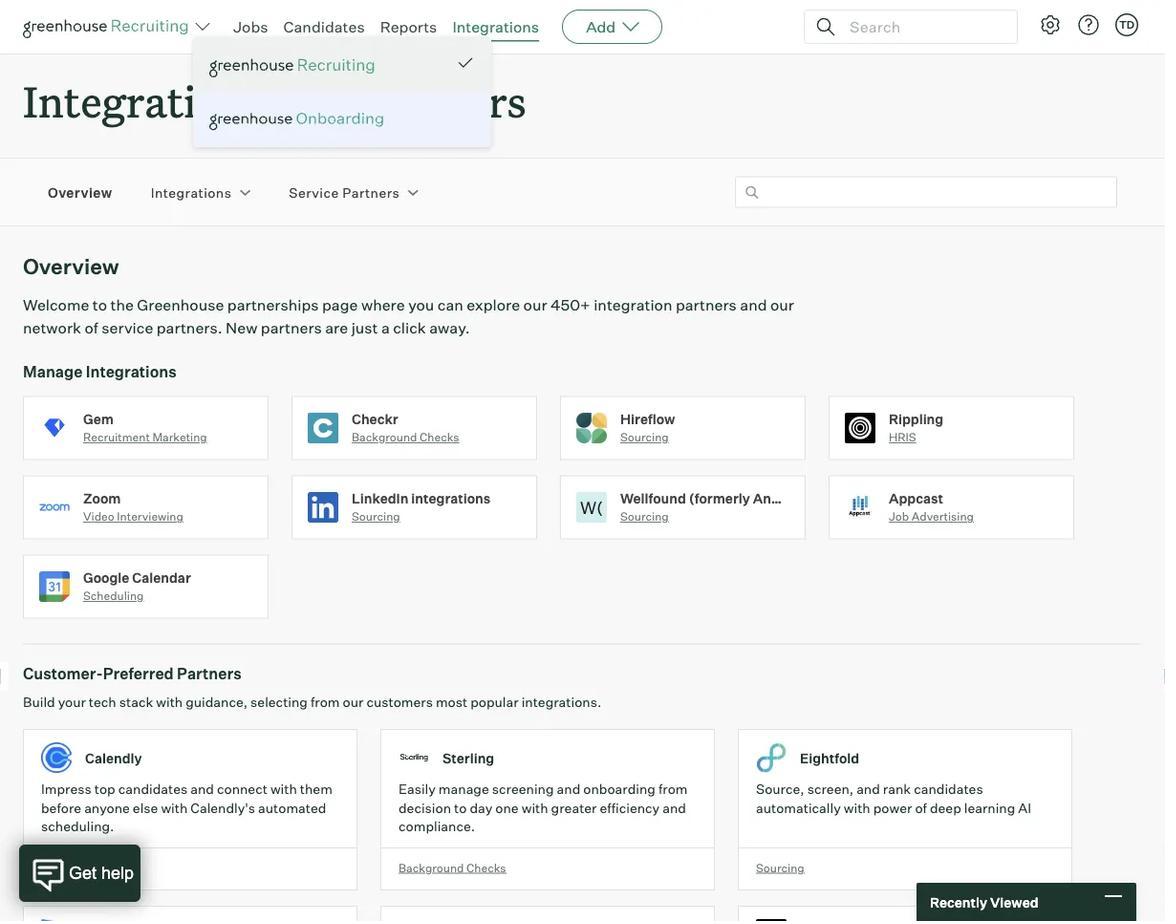 Task type: describe. For each thing, give the bounding box(es) containing it.
to inside welcome to the greenhouse partnerships page where you can explore our 450+ integration partners and our network of service partners. new partners are just a click away.
[[93, 296, 107, 315]]

marketing
[[152, 431, 207, 445]]

interviewing
[[117, 510, 184, 524]]

connect
[[217, 781, 268, 798]]

welcome
[[23, 296, 89, 315]]

appcast
[[889, 490, 944, 507]]

with right stack
[[156, 694, 183, 711]]

candidates link
[[284, 17, 365, 36]]

popular
[[471, 694, 519, 711]]

deep
[[930, 800, 962, 817]]

0 horizontal spatial our
[[343, 694, 364, 711]]

before
[[41, 800, 81, 817]]

hris
[[889, 431, 917, 445]]

easily manage screening and onboarding from decision to day one with greater efficiency and compliance.
[[399, 781, 688, 835]]

td
[[1120, 18, 1135, 31]]

0 vertical spatial partners
[[676, 296, 737, 315]]

eightfold
[[800, 750, 860, 767]]

service
[[289, 184, 339, 201]]

td menu
[[193, 36, 492, 147]]

sterling
[[443, 750, 495, 767]]

jobs link
[[233, 17, 268, 36]]

recruitment
[[83, 431, 150, 445]]

learning
[[965, 800, 1016, 817]]

rippling hris
[[889, 411, 944, 445]]

w(
[[580, 497, 603, 518]]

google
[[83, 570, 129, 586]]

partnerships
[[227, 296, 319, 315]]

your
[[58, 694, 86, 711]]

with inside easily manage screening and onboarding from decision to day one with greater efficiency and compliance.
[[522, 800, 548, 817]]

selecting
[[251, 694, 308, 711]]

explore
[[467, 296, 520, 315]]

are
[[325, 319, 348, 338]]

calendly
[[85, 750, 142, 767]]

preferred
[[103, 665, 174, 684]]

partners for integrations and partners
[[357, 73, 526, 129]]

with inside source, screen, and rank candidates automatically with power of deep learning ai
[[844, 800, 871, 817]]

integrations
[[412, 490, 491, 507]]

stack
[[119, 694, 153, 711]]

background checks
[[399, 861, 506, 876]]

partners.
[[157, 319, 222, 338]]

customer-preferred partners
[[23, 665, 242, 684]]

configure image
[[1039, 13, 1062, 36]]

job
[[889, 510, 910, 524]]

screening
[[492, 781, 554, 798]]

appcast job advertising
[[889, 490, 974, 524]]

linkedin
[[352, 490, 409, 507]]

service partners
[[289, 184, 400, 201]]

checks inside checkr background checks
[[420, 431, 460, 445]]

most
[[436, 694, 468, 711]]

manage
[[439, 781, 489, 798]]

day
[[470, 800, 493, 817]]

of inside source, screen, and rank candidates automatically with power of deep learning ai
[[916, 800, 927, 817]]

0 vertical spatial overview
[[48, 184, 112, 201]]

hireflow sourcing
[[621, 411, 676, 445]]

network
[[23, 319, 81, 338]]

guidance,
[[186, 694, 248, 711]]

zoom video interviewing
[[83, 490, 184, 524]]

gem
[[83, 411, 114, 428]]

and inside impress top candidates and connect with them before anyone else with calendly's automated scheduling.
[[190, 781, 214, 798]]

1 vertical spatial partners
[[342, 184, 400, 201]]

easily
[[399, 781, 436, 798]]

viewed
[[991, 894, 1039, 911]]

source, screen, and rank candidates automatically with power of deep learning ai
[[756, 781, 1032, 817]]

gem recruitment marketing
[[83, 411, 207, 445]]

calendar
[[132, 570, 191, 586]]

build
[[23, 694, 55, 711]]

from inside easily manage screening and onboarding from decision to day one with greater efficiency and compliance.
[[659, 781, 688, 798]]

new
[[226, 319, 258, 338]]

build your tech stack with guidance, selecting from our customers most popular integrations.
[[23, 694, 602, 711]]

the
[[110, 296, 134, 315]]

impress
[[41, 781, 92, 798]]

video
[[83, 510, 114, 524]]

recently viewed
[[930, 894, 1039, 911]]

Search text field
[[845, 13, 1000, 41]]

click
[[393, 319, 426, 338]]

reports link
[[380, 17, 437, 36]]

0 vertical spatial integrations link
[[453, 17, 539, 36]]

checkr
[[352, 411, 398, 428]]

partners for customer-preferred partners
[[177, 665, 242, 684]]

background inside checkr background checks
[[352, 431, 417, 445]]

scheduling.
[[41, 819, 114, 835]]

450+
[[551, 296, 591, 315]]

welcome to the greenhouse partnerships page where you can explore our 450+ integration partners and our network of service partners. new partners are just a click away.
[[23, 296, 795, 338]]

manage integrations
[[23, 362, 177, 381]]

angellist
[[753, 490, 816, 507]]

integration
[[594, 296, 673, 315]]

sourcing inside hireflow sourcing
[[621, 431, 669, 445]]

else
[[133, 800, 158, 817]]



Task type: locate. For each thing, give the bounding box(es) containing it.
partners down partnerships
[[261, 319, 322, 338]]

sourcing inside linkedin integrations sourcing
[[352, 510, 400, 524]]

from right selecting
[[311, 694, 340, 711]]

with
[[156, 694, 183, 711], [271, 781, 297, 798], [161, 800, 188, 817], [522, 800, 548, 817], [844, 800, 871, 817]]

where
[[361, 296, 405, 315]]

candidates inside impress top candidates and connect with them before anyone else with calendly's automated scheduling.
[[118, 781, 188, 798]]

0 horizontal spatial partners
[[261, 319, 322, 338]]

candidates up deep
[[914, 781, 984, 798]]

td button
[[1116, 13, 1139, 36]]

sourcing
[[621, 431, 669, 445], [352, 510, 400, 524], [621, 510, 669, 524], [756, 861, 805, 876]]

decision
[[399, 800, 451, 817]]

talent)
[[819, 490, 866, 507]]

scheduling down google on the bottom
[[83, 589, 144, 604]]

checks down the day
[[467, 861, 506, 876]]

source,
[[756, 781, 805, 798]]

2 candidates from the left
[[914, 781, 984, 798]]

away.
[[430, 319, 470, 338]]

linkedin integrations sourcing
[[352, 490, 491, 524]]

customers
[[367, 694, 433, 711]]

0 vertical spatial greenhouse recruiting image
[[23, 15, 195, 38]]

candidates inside source, screen, and rank candidates automatically with power of deep learning ai
[[914, 781, 984, 798]]

1 horizontal spatial from
[[659, 781, 688, 798]]

1 vertical spatial background
[[399, 861, 464, 876]]

integrations link
[[453, 17, 539, 36], [151, 183, 232, 202]]

1 vertical spatial to
[[454, 800, 467, 817]]

ai
[[1019, 800, 1032, 817]]

sourcing down automatically
[[756, 861, 805, 876]]

anyone
[[84, 800, 130, 817]]

(formerly
[[689, 490, 750, 507]]

None text field
[[735, 177, 1118, 208]]

1 horizontal spatial of
[[916, 800, 927, 817]]

partners down "reports" "link" on the top left of page
[[357, 73, 526, 129]]

1 candidates from the left
[[118, 781, 188, 798]]

1 horizontal spatial integrations link
[[453, 17, 539, 36]]

1 vertical spatial greenhouse recruiting image
[[209, 54, 382, 77]]

a
[[381, 319, 390, 338]]

overview link
[[48, 183, 112, 202]]

recently
[[930, 894, 988, 911]]

1 horizontal spatial candidates
[[914, 781, 984, 798]]

0 vertical spatial from
[[311, 694, 340, 711]]

2 vertical spatial partners
[[177, 665, 242, 684]]

partners
[[357, 73, 526, 129], [342, 184, 400, 201], [177, 665, 242, 684]]

automated
[[258, 800, 326, 817]]

0 horizontal spatial of
[[85, 319, 98, 338]]

wellfound (formerly angellist talent) sourcing
[[621, 490, 866, 524]]

of left deep
[[916, 800, 927, 817]]

scheduling inside google calendar scheduling
[[83, 589, 144, 604]]

1 horizontal spatial our
[[524, 296, 548, 315]]

power
[[874, 800, 913, 817]]

service
[[102, 319, 153, 338]]

partners right service
[[342, 184, 400, 201]]

with down screening
[[522, 800, 548, 817]]

checks
[[420, 431, 460, 445], [467, 861, 506, 876]]

partners right the integration
[[676, 296, 737, 315]]

with down screen,
[[844, 800, 871, 817]]

0 vertical spatial checks
[[420, 431, 460, 445]]

google calendar scheduling
[[83, 570, 191, 604]]

one
[[496, 800, 519, 817]]

scheduling down scheduling.
[[41, 861, 102, 876]]

1 horizontal spatial checks
[[467, 861, 506, 876]]

1 vertical spatial scheduling
[[41, 861, 102, 876]]

add
[[586, 17, 616, 36]]

sourcing inside the wellfound (formerly angellist talent) sourcing
[[621, 510, 669, 524]]

background
[[352, 431, 417, 445], [399, 861, 464, 876]]

of inside welcome to the greenhouse partnerships page where you can explore our 450+ integration partners and our network of service partners. new partners are just a click away.
[[85, 319, 98, 338]]

manage
[[23, 362, 83, 381]]

from up "efficiency"
[[659, 781, 688, 798]]

0 horizontal spatial checks
[[420, 431, 460, 445]]

integrations
[[453, 17, 539, 36], [23, 73, 264, 129], [151, 184, 232, 201], [86, 362, 177, 381]]

0 horizontal spatial integrations link
[[151, 183, 232, 202]]

sourcing down linkedin on the left of the page
[[352, 510, 400, 524]]

with up "automated"
[[271, 781, 297, 798]]

can
[[438, 296, 464, 315]]

greater
[[551, 800, 597, 817]]

and
[[274, 73, 347, 129], [740, 296, 767, 315], [190, 781, 214, 798], [557, 781, 581, 798], [857, 781, 881, 798], [663, 800, 687, 817]]

top
[[94, 781, 115, 798]]

screen,
[[808, 781, 854, 798]]

efficiency
[[600, 800, 660, 817]]

checks up "integrations"
[[420, 431, 460, 445]]

with right else
[[161, 800, 188, 817]]

our
[[524, 296, 548, 315], [771, 296, 795, 315], [343, 694, 364, 711]]

1 horizontal spatial to
[[454, 800, 467, 817]]

1 vertical spatial integrations link
[[151, 183, 232, 202]]

calendly's
[[191, 800, 255, 817]]

wellfound
[[621, 490, 686, 507]]

0 vertical spatial of
[[85, 319, 98, 338]]

integrations.
[[522, 694, 602, 711]]

0 horizontal spatial to
[[93, 296, 107, 315]]

0 horizontal spatial from
[[311, 694, 340, 711]]

0 horizontal spatial candidates
[[118, 781, 188, 798]]

sourcing down wellfound
[[621, 510, 669, 524]]

customer-
[[23, 665, 103, 684]]

page
[[322, 296, 358, 315]]

candidates up else
[[118, 781, 188, 798]]

to left the
[[93, 296, 107, 315]]

compliance.
[[399, 819, 475, 835]]

1 vertical spatial of
[[916, 800, 927, 817]]

you
[[408, 296, 434, 315]]

background down compliance.
[[399, 861, 464, 876]]

partners
[[676, 296, 737, 315], [261, 319, 322, 338]]

impress top candidates and connect with them before anyone else with calendly's automated scheduling.
[[41, 781, 333, 835]]

advertising
[[912, 510, 974, 524]]

greenhouse
[[137, 296, 224, 315]]

0 vertical spatial partners
[[357, 73, 526, 129]]

0 horizontal spatial greenhouse recruiting image
[[23, 15, 195, 38]]

rippling
[[889, 411, 944, 428]]

background down checkr
[[352, 431, 417, 445]]

overview
[[48, 184, 112, 201], [23, 254, 119, 280]]

to down the manage
[[454, 800, 467, 817]]

and inside source, screen, and rank candidates automatically with power of deep learning ai
[[857, 781, 881, 798]]

hireflow
[[621, 411, 676, 428]]

integrations and partners
[[23, 73, 526, 129]]

of
[[85, 319, 98, 338], [916, 800, 927, 817]]

0 vertical spatial to
[[93, 296, 107, 315]]

1 vertical spatial overview
[[23, 254, 119, 280]]

of left service
[[85, 319, 98, 338]]

sourcing down "hireflow"
[[621, 431, 669, 445]]

add button
[[562, 10, 663, 44]]

reports
[[380, 17, 437, 36]]

zoom
[[83, 490, 121, 507]]

1 horizontal spatial greenhouse recruiting image
[[209, 54, 382, 77]]

partners up guidance,
[[177, 665, 242, 684]]

greenhouse recruiting image inside td menu
[[209, 54, 382, 77]]

1 vertical spatial partners
[[261, 319, 322, 338]]

just
[[352, 319, 378, 338]]

checkr background checks
[[352, 411, 460, 445]]

2 horizontal spatial our
[[771, 296, 795, 315]]

0 vertical spatial background
[[352, 431, 417, 445]]

onboarding
[[584, 781, 656, 798]]

them
[[300, 781, 333, 798]]

1 vertical spatial from
[[659, 781, 688, 798]]

0 vertical spatial scheduling
[[83, 589, 144, 604]]

automatically
[[756, 800, 841, 817]]

greenhouse recruiting image
[[23, 15, 195, 38], [209, 54, 382, 77]]

1 horizontal spatial partners
[[676, 296, 737, 315]]

and inside welcome to the greenhouse partnerships page where you can explore our 450+ integration partners and our network of service partners. new partners are just a click away.
[[740, 296, 767, 315]]

candidates
[[118, 781, 188, 798], [914, 781, 984, 798]]

candidates
[[284, 17, 365, 36]]

greenhouse onboarding image
[[209, 112, 475, 131]]

to inside easily manage screening and onboarding from decision to day one with greater efficiency and compliance.
[[454, 800, 467, 817]]

1 vertical spatial checks
[[467, 861, 506, 876]]



Task type: vqa. For each thing, say whether or not it's contained in the screenshot.


